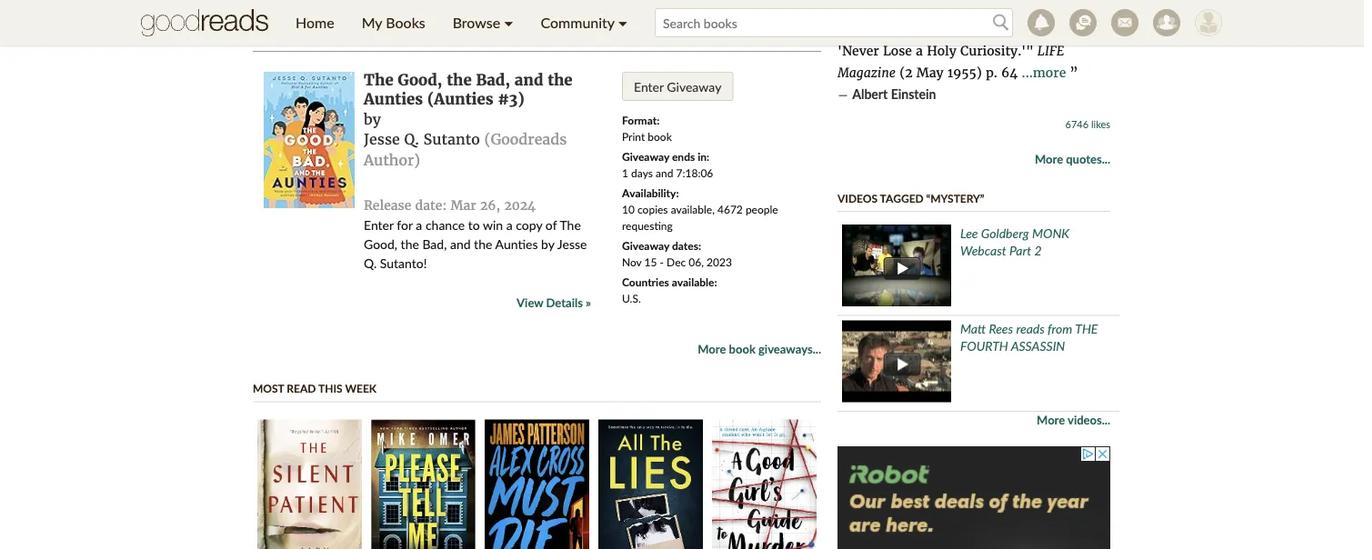 Task type: describe. For each thing, give the bounding box(es) containing it.
6746
[[1066, 118, 1089, 130]]

▾ for browse ▾
[[504, 14, 513, 31]]

more book giveaways...
[[698, 342, 821, 356]]

1 horizontal spatial q.
[[404, 131, 419, 149]]

notifications image
[[1028, 9, 1055, 36]]

7:18:06
[[676, 166, 713, 179]]

alex cross must die (alex cross #32) image
[[485, 420, 589, 549]]

may
[[917, 64, 944, 81]]

likes
[[1091, 118, 1110, 130]]

(2 may 1955) p. 64
[[896, 64, 1018, 81]]

my group discussions image
[[1070, 9, 1097, 36]]

1 vertical spatial book
[[729, 342, 756, 356]]

countries
[[622, 275, 669, 288]]

home link
[[282, 0, 348, 45]]

date:
[[415, 197, 447, 214]]

videos tagged "mystery"
[[838, 192, 984, 205]]

and inside the format: print book giveaway ends in: 1 days and 7:18:06 availability: 10 copies available,         4672 people requesting giveaway dates: nov 15         - dec 06, 2023 countries available: u.s.
[[656, 166, 673, 179]]

1 vertical spatial giveaway
[[622, 149, 669, 163]]

browse
[[453, 14, 500, 31]]

lee goldberg monk webcast part 2 link
[[960, 225, 1070, 258]]

lee goldberg monk webcast part 2 image
[[842, 225, 951, 307]]

people
[[746, 202, 778, 215]]

0 vertical spatial by
[[364, 110, 381, 128]]

the good, the bad, and the aunties by jesse q. sutanto image
[[264, 72, 355, 208]]

2 view details » link from the top
[[517, 293, 591, 312]]

my books link
[[348, 0, 439, 45]]

book inside the format: print book giveaway ends in: 1 days and 7:18:06 availability: 10 copies available,         4672 people requesting giveaway dates: nov 15         - dec 06, 2023 countries available: u.s.
[[648, 129, 672, 143]]

assassin
[[1011, 339, 1065, 354]]

p.
[[986, 64, 998, 81]]

mar
[[451, 197, 476, 214]]

availability:
[[622, 186, 679, 199]]

enter giveaway link
[[622, 72, 733, 101]]

most read this week link
[[253, 382, 377, 395]]

aunties inside enter for a chance to win a copy of the good, the bad, and the aunties by jesse q. sutanto!
[[495, 236, 538, 251]]

view for first view details » link
[[517, 18, 543, 33]]

2
[[1035, 243, 1042, 258]]

videos...
[[1068, 413, 1110, 428]]

jesse q. sutanto
[[364, 131, 480, 149]]

view for 1st view details » link from the bottom of the page
[[517, 296, 543, 310]]

details for 1st view details » link from the bottom of the page
[[546, 296, 583, 310]]

1955)
[[948, 64, 982, 81]]

webcast
[[960, 243, 1007, 258]]

the good, the bad, and the aunties (aunties #3) link
[[364, 70, 573, 109]]

albert
[[852, 87, 888, 102]]

"mystery"
[[926, 192, 984, 205]]

nov
[[622, 255, 642, 268]]

Search books text field
[[655, 8, 1013, 37]]

format: print book giveaway ends in: 1 days and 7:18:06 availability: 10 copies available,         4672 people requesting giveaway dates: nov 15         - dec 06, 2023 countries available: u.s.
[[622, 113, 778, 305]]

matt rees reads from the fourth assassin
[[960, 321, 1098, 354]]

most read this week
[[253, 382, 377, 395]]

quotes...
[[1066, 152, 1110, 167]]

q. inside enter for a chance to win a copy of the good, the bad, and the aunties by jesse q. sutanto!
[[364, 255, 377, 271]]

the up (aunties
[[447, 70, 472, 89]]

the inside the good, the bad, and the aunties (aunties #3)
[[364, 70, 394, 89]]

all the lies image
[[598, 420, 703, 549]]

part
[[1010, 243, 1032, 258]]

browse ▾
[[453, 14, 513, 31]]

copy
[[516, 217, 542, 232]]

the
[[1075, 321, 1098, 337]]

by inside enter for a chance to win a copy of the good, the bad, and the aunties by jesse q. sutanto!
[[541, 236, 554, 251]]

my
[[362, 14, 382, 31]]

win
[[483, 217, 503, 232]]

einstein
[[891, 87, 936, 102]]

matt rees reads from the fourth assassin image
[[842, 321, 951, 403]]

2 a from the left
[[506, 217, 513, 232]]

and inside the good, the bad, and the aunties (aunties #3)
[[515, 70, 543, 89]]

6746 likes
[[1066, 118, 1110, 130]]

matt rees reads from the fourth assassin link
[[960, 321, 1098, 354]]

the good, the bad, and the aunties (aunties #3)
[[364, 70, 573, 109]]

please tell me image
[[371, 420, 476, 549]]

1 a from the left
[[416, 217, 422, 232]]

week
[[345, 382, 377, 395]]

6746 likes link
[[1066, 118, 1110, 130]]

06,
[[689, 255, 704, 268]]

view details » for first view details » link
[[517, 18, 591, 33]]

the silent patient image
[[257, 420, 362, 549]]

tagged
[[880, 192, 924, 205]]

goldberg
[[981, 225, 1029, 241]]

community ▾ button
[[527, 0, 641, 45]]

to
[[468, 217, 480, 232]]

bad, inside the good, the bad, and the aunties (aunties #3)
[[476, 70, 510, 89]]

ends
[[672, 149, 695, 163]]

enter for a chance to win a copy of the good, the bad, and the aunties by jesse q. sutanto!
[[364, 217, 587, 271]]

details for first view details » link
[[546, 18, 583, 33]]

print
[[622, 129, 645, 143]]

books
[[386, 14, 425, 31]]

home
[[296, 14, 334, 31]]

community
[[541, 14, 615, 31]]

(goodreads author)
[[364, 131, 567, 169]]

available,
[[671, 202, 715, 215]]

more for more quotes...
[[1035, 152, 1063, 167]]

▾ for community ▾
[[618, 14, 628, 31]]

read
[[287, 382, 316, 395]]

lee
[[960, 225, 978, 241]]

in:
[[698, 149, 709, 163]]

the down to
[[474, 236, 492, 251]]

days
[[631, 166, 653, 179]]

2024
[[504, 197, 536, 214]]

sutanto
[[424, 131, 480, 149]]

jesse inside enter for a chance to win a copy of the good, the bad, and the aunties by jesse q. sutanto!
[[557, 236, 587, 251]]



Task type: locate. For each thing, give the bounding box(es) containing it.
browse ▾ button
[[439, 0, 527, 45]]

1 horizontal spatial and
[[515, 70, 543, 89]]

and inside enter for a chance to win a copy of the good, the bad, and the aunties by jesse q. sutanto!
[[450, 236, 471, 251]]

monk
[[1032, 225, 1070, 241]]

0 vertical spatial view details » link
[[517, 16, 591, 35]]

2 vertical spatial giveaway
[[622, 239, 669, 252]]

good, up sutanto!
[[364, 236, 397, 251]]

more down available:
[[698, 342, 726, 356]]

community ▾
[[541, 14, 628, 31]]

a right for
[[416, 217, 422, 232]]

giveaway inside enter giveaway link
[[667, 79, 722, 94]]

more for more videos...
[[1037, 413, 1065, 428]]

#3)
[[498, 90, 524, 109]]

aunties
[[364, 90, 423, 109], [495, 236, 538, 251]]

1 horizontal spatial bad,
[[476, 70, 510, 89]]

0 horizontal spatial a
[[416, 217, 422, 232]]

book down format:
[[648, 129, 672, 143]]

0 vertical spatial aunties
[[364, 90, 423, 109]]

1 horizontal spatial ▾
[[618, 14, 628, 31]]

0 vertical spatial view
[[517, 18, 543, 33]]

copies
[[638, 202, 668, 215]]

more for more book giveaways...
[[698, 342, 726, 356]]

0 horizontal spatial enter
[[364, 217, 394, 232]]

details left u.s.
[[546, 296, 583, 310]]

0 vertical spatial and
[[515, 70, 543, 89]]

2 view details » from the top
[[517, 296, 591, 310]]

requesting
[[622, 219, 673, 232]]

view details » for 1st view details » link from the bottom of the page
[[517, 296, 591, 310]]

and
[[515, 70, 543, 89], [656, 166, 673, 179], [450, 236, 471, 251]]

0 vertical spatial q.
[[404, 131, 419, 149]]

by
[[364, 110, 381, 128], [541, 236, 554, 251]]

0 horizontal spatial ▾
[[504, 14, 513, 31]]

1 » from the top
[[586, 18, 591, 33]]

matt
[[960, 321, 986, 337]]

1 view from the top
[[517, 18, 543, 33]]

1 vertical spatial q.
[[364, 255, 377, 271]]

giveaway up days
[[622, 149, 669, 163]]

menu containing home
[[282, 0, 641, 45]]

jesse
[[364, 131, 400, 149], [557, 236, 587, 251]]

1 vertical spatial more
[[698, 342, 726, 356]]

0 vertical spatial more
[[1035, 152, 1063, 167]]

by up author)
[[364, 110, 381, 128]]

0 vertical spatial book
[[648, 129, 672, 143]]

0 vertical spatial details
[[546, 18, 583, 33]]

0 vertical spatial bad,
[[476, 70, 510, 89]]

my books
[[362, 14, 425, 31]]

most
[[253, 382, 284, 395]]

more quotes...
[[1035, 152, 1110, 167]]

view details » link
[[517, 16, 591, 35], [517, 293, 591, 312]]

view
[[517, 18, 543, 33], [517, 296, 543, 310]]

0 horizontal spatial q.
[[364, 255, 377, 271]]

giveaway up 15
[[622, 239, 669, 252]]

u.s.
[[622, 291, 641, 305]]

1 horizontal spatial book
[[729, 342, 756, 356]]

2 vertical spatial and
[[450, 236, 471, 251]]

friend requests image
[[1153, 9, 1180, 36]]

0 vertical spatial »
[[586, 18, 591, 33]]

(goodreads
[[484, 131, 567, 149]]

0 horizontal spatial by
[[364, 110, 381, 128]]

inbox image
[[1111, 9, 1139, 36]]

4672
[[718, 202, 743, 215]]

1 details from the top
[[546, 18, 583, 33]]

0 horizontal spatial book
[[648, 129, 672, 143]]

fourth
[[960, 339, 1008, 354]]

1 vertical spatial jesse
[[557, 236, 587, 251]]

dates:
[[672, 239, 701, 252]]

q. left sutanto!
[[364, 255, 377, 271]]

book
[[648, 129, 672, 143], [729, 342, 756, 356]]

0 horizontal spatial the
[[364, 70, 394, 89]]

view details » right browse ▾
[[517, 18, 591, 33]]

rees
[[989, 321, 1013, 337]]

1 vertical spatial by
[[541, 236, 554, 251]]

menu
[[282, 0, 641, 45]]

giveaways...
[[758, 342, 821, 356]]

1 vertical spatial view
[[517, 296, 543, 310]]

▾ right community
[[618, 14, 628, 31]]

and down to
[[450, 236, 471, 251]]

0 vertical spatial view details »
[[517, 18, 591, 33]]

more
[[1035, 152, 1063, 167], [698, 342, 726, 356], [1037, 413, 1065, 428]]

more book giveaways... link
[[698, 342, 821, 356]]

book left giveaways...
[[729, 342, 756, 356]]

» for first view details » link
[[586, 18, 591, 33]]

more left the videos...
[[1037, 413, 1065, 428]]

0 horizontal spatial and
[[450, 236, 471, 251]]

this
[[318, 382, 342, 395]]

giveaway up 'in:'
[[667, 79, 722, 94]]

aunties inside the good, the bad, and the aunties (aunties #3)
[[364, 90, 423, 109]]

giveaway
[[667, 79, 722, 94], [622, 149, 669, 163], [622, 239, 669, 252]]

bad, up #3)
[[476, 70, 510, 89]]

from
[[1048, 321, 1073, 337]]

more videos... link
[[1037, 412, 1110, 429]]

of
[[546, 217, 557, 232]]

available:
[[672, 275, 717, 288]]

1 horizontal spatial enter
[[634, 79, 664, 94]]

1
[[622, 166, 628, 179]]

bad, down chance
[[422, 236, 447, 251]]

and right days
[[656, 166, 673, 179]]

1 vertical spatial and
[[656, 166, 673, 179]]

videos tagged "mystery" link
[[838, 192, 984, 205]]

more left quotes...
[[1035, 152, 1063, 167]]

"
[[1070, 64, 1078, 81]]

life magazine
[[838, 42, 1064, 81]]

1 vertical spatial good,
[[364, 236, 397, 251]]

a right win
[[506, 217, 513, 232]]

the down for
[[401, 236, 419, 251]]

lee goldberg monk webcast part 2
[[960, 225, 1070, 258]]

the
[[447, 70, 472, 89], [548, 70, 573, 89], [401, 236, 419, 251], [474, 236, 492, 251]]

the inside enter for a chance to win a copy of the good, the bad, and the aunties by jesse q. sutanto!
[[560, 217, 581, 232]]

jesse q. sutanto link
[[364, 131, 480, 149]]

view details »
[[517, 18, 591, 33], [517, 296, 591, 310]]

q. up author)
[[404, 131, 419, 149]]

sutanto!
[[380, 255, 427, 271]]

enter giveaway
[[634, 79, 722, 94]]

15
[[644, 255, 657, 268]]

...more link
[[1022, 64, 1066, 81]]

enter for enter for a chance to win a copy of the good, the bad, and the aunties by jesse q. sutanto!
[[364, 217, 394, 232]]

1 horizontal spatial jesse
[[557, 236, 587, 251]]

view details » link left u.s.
[[517, 293, 591, 312]]

a
[[416, 217, 422, 232], [506, 217, 513, 232]]

2 view from the top
[[517, 296, 543, 310]]

...more
[[1022, 64, 1066, 81]]

1 horizontal spatial aunties
[[495, 236, 538, 251]]

1 vertical spatial view details » link
[[517, 293, 591, 312]]

view details » left u.s.
[[517, 296, 591, 310]]

by down of
[[541, 236, 554, 251]]

more videos...
[[1037, 413, 1110, 428]]

view details » link right browse ▾
[[517, 16, 591, 35]]

2 ▾ from the left
[[618, 14, 628, 31]]

1 vertical spatial aunties
[[495, 236, 538, 251]]

details
[[546, 18, 583, 33], [546, 296, 583, 310]]

1 horizontal spatial the
[[560, 217, 581, 232]]

64
[[1001, 64, 1018, 81]]

1 vertical spatial the
[[560, 217, 581, 232]]

and up #3)
[[515, 70, 543, 89]]

2 horizontal spatial and
[[656, 166, 673, 179]]

aunties up jesse q. sutanto
[[364, 90, 423, 109]]

the down my
[[364, 70, 394, 89]]

more quotes... link
[[1035, 151, 1110, 168]]

1 vertical spatial view details »
[[517, 296, 591, 310]]

videos
[[838, 192, 878, 205]]

26,
[[480, 197, 500, 214]]

0 vertical spatial the
[[364, 70, 394, 89]]

q.
[[404, 131, 419, 149], [364, 255, 377, 271]]

1 vertical spatial bad,
[[422, 236, 447, 251]]

0 vertical spatial enter
[[634, 79, 664, 94]]

enter down release
[[364, 217, 394, 232]]

1 horizontal spatial a
[[506, 217, 513, 232]]

»
[[586, 18, 591, 33], [586, 296, 591, 310]]

view down copy
[[517, 296, 543, 310]]

details right the browse ▾ dropdown button
[[546, 18, 583, 33]]

a good girl's guide to murder (a good girl's guide to murder, #1) image
[[712, 420, 817, 549]]

view right browse ▾
[[517, 18, 543, 33]]

0 horizontal spatial bad,
[[422, 236, 447, 251]]

1 vertical spatial details
[[546, 296, 583, 310]]

format:
[[622, 113, 660, 126]]

good, inside the good, the bad, and the aunties (aunties #3)
[[398, 70, 442, 89]]

(aunties
[[427, 90, 493, 109]]

0 horizontal spatial jesse
[[364, 131, 400, 149]]

1 view details » from the top
[[517, 18, 591, 33]]

1 view details » link from the top
[[517, 16, 591, 35]]

the right of
[[560, 217, 581, 232]]

2 vertical spatial more
[[1037, 413, 1065, 428]]

0 vertical spatial giveaway
[[667, 79, 722, 94]]

life
[[1038, 42, 1064, 59]]

1 horizontal spatial by
[[541, 236, 554, 251]]

Search for books to add to your shelves search field
[[655, 8, 1013, 37]]

the
[[364, 70, 394, 89], [560, 217, 581, 232]]

bad, inside enter for a chance to win a copy of the good, the bad, and the aunties by jesse q. sutanto!
[[422, 236, 447, 251]]

release
[[364, 197, 411, 214]]

1 ▾ from the left
[[504, 14, 513, 31]]

chance
[[426, 217, 465, 232]]

0 horizontal spatial aunties
[[364, 90, 423, 109]]

enter inside enter for a chance to win a copy of the good, the bad, and the aunties by jesse q. sutanto!
[[364, 217, 394, 232]]

2 » from the top
[[586, 296, 591, 310]]

1 vertical spatial »
[[586, 296, 591, 310]]

(2
[[900, 64, 913, 81]]

2023
[[707, 255, 732, 268]]

release           date: mar 26, 2024
[[364, 197, 536, 214]]

enter for enter giveaway
[[634, 79, 664, 94]]

enter up format:
[[634, 79, 664, 94]]

advertisement region
[[838, 447, 1110, 549]]

―
[[838, 87, 849, 103]]

for
[[397, 217, 413, 232]]

▾ right "browse"
[[504, 14, 513, 31]]

2 details from the top
[[546, 296, 583, 310]]

magazine
[[838, 64, 896, 81]]

bob builder image
[[1195, 9, 1222, 36]]

» for 1st view details » link from the bottom of the page
[[586, 296, 591, 310]]

good, up (aunties
[[398, 70, 442, 89]]

aunties down copy
[[495, 236, 538, 251]]

0 vertical spatial jesse
[[364, 131, 400, 149]]

1 vertical spatial enter
[[364, 217, 394, 232]]

good, inside enter for a chance to win a copy of the good, the bad, and the aunties by jesse q. sutanto!
[[364, 236, 397, 251]]

author)
[[364, 151, 420, 169]]

the down community
[[548, 70, 573, 89]]

0 vertical spatial good,
[[398, 70, 442, 89]]



Task type: vqa. For each thing, say whether or not it's contained in the screenshot.


